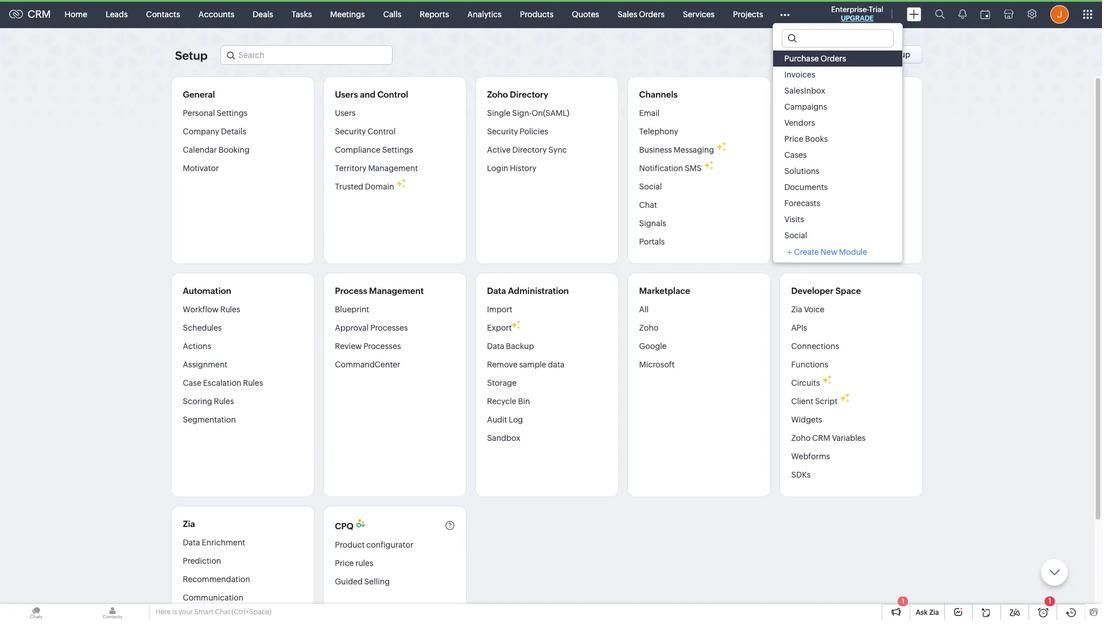 Task type: locate. For each thing, give the bounding box(es) containing it.
active directory sync
[[487, 145, 567, 154]]

forecasts link
[[773, 195, 902, 211]]

login
[[487, 164, 508, 173]]

export link
[[487, 319, 512, 337]]

1 vertical spatial social link
[[773, 227, 902, 243]]

personal
[[183, 109, 215, 118]]

data up prediction
[[183, 538, 200, 547]]

log
[[509, 415, 523, 424]]

settings up details
[[217, 109, 248, 118]]

2 security from the left
[[487, 127, 518, 136]]

0 horizontal spatial security
[[335, 127, 366, 136]]

0 vertical spatial users
[[335, 90, 358, 99]]

2 horizontal spatial zoho
[[792, 434, 811, 443]]

control
[[377, 90, 408, 99], [368, 127, 396, 136]]

domain
[[365, 182, 394, 191]]

1 vertical spatial directory
[[512, 145, 547, 154]]

1 vertical spatial home
[[833, 200, 856, 210]]

1 vertical spatial price
[[335, 559, 354, 568]]

orders right "sales"
[[639, 9, 665, 19]]

territory management
[[335, 164, 418, 173]]

product configurator link
[[335, 540, 414, 554]]

social link
[[639, 177, 662, 196], [773, 227, 902, 243]]

rules right 'escalation'
[[243, 378, 263, 388]]

sales
[[618, 9, 638, 19]]

visits
[[785, 214, 804, 224]]

1 horizontal spatial setup
[[888, 50, 911, 59]]

1 horizontal spatial zoho
[[639, 323, 659, 332]]

management up domain
[[368, 164, 418, 173]]

crm up webforms
[[812, 434, 831, 443]]

(ctrl+space)
[[232, 608, 271, 616]]

1 horizontal spatial customize
[[846, 50, 887, 59]]

0 vertical spatial settings
[[217, 109, 248, 118]]

google link
[[639, 337, 667, 355]]

chat
[[639, 200, 657, 210], [215, 608, 230, 616]]

0 horizontal spatial crm
[[28, 8, 51, 20]]

price up the guided
[[335, 559, 354, 568]]

setup up general
[[175, 49, 208, 62]]

products link
[[511, 0, 563, 28]]

client script
[[792, 397, 838, 406]]

2 horizontal spatial zia
[[930, 609, 939, 617]]

processes for review processes
[[364, 342, 401, 351]]

0 vertical spatial and
[[360, 90, 376, 99]]

remove sample data
[[487, 360, 565, 369]]

administration
[[508, 286, 569, 296]]

processes for approval processes
[[370, 323, 408, 332]]

functions
[[792, 360, 829, 369]]

social link up create new module
[[773, 227, 902, 243]]

data down export
[[487, 342, 504, 351]]

process management
[[335, 286, 424, 296]]

storage
[[487, 378, 517, 388]]

0 vertical spatial zia
[[792, 305, 803, 314]]

1 horizontal spatial price
[[785, 134, 804, 143]]

1 vertical spatial crm
[[812, 434, 831, 443]]

price inside price books link
[[785, 134, 804, 143]]

sdks link
[[792, 466, 811, 484]]

1 horizontal spatial social
[[785, 231, 808, 240]]

0 vertical spatial home
[[65, 9, 87, 19]]

workflow rules
[[183, 305, 240, 314]]

1 users from the top
[[335, 90, 358, 99]]

0 vertical spatial rules
[[220, 305, 240, 314]]

2 vertical spatial data
[[183, 538, 200, 547]]

prediction
[[183, 556, 221, 566]]

users up security control link
[[335, 109, 356, 118]]

contacts link
[[137, 0, 189, 28]]

1 vertical spatial management
[[369, 286, 424, 296]]

zoho down widgets link
[[792, 434, 811, 443]]

chats image
[[0, 604, 72, 620]]

customize inside "link"
[[792, 200, 831, 210]]

audit
[[487, 415, 507, 424]]

price for price books
[[785, 134, 804, 143]]

0 vertical spatial orders
[[639, 9, 665, 19]]

1 horizontal spatial and
[[825, 109, 839, 118]]

settings for compliance settings
[[382, 145, 413, 154]]

0 horizontal spatial orders
[[639, 9, 665, 19]]

case escalation rules
[[183, 378, 263, 388]]

0 vertical spatial control
[[377, 90, 408, 99]]

0 horizontal spatial and
[[360, 90, 376, 99]]

1 horizontal spatial settings
[[382, 145, 413, 154]]

0 horizontal spatial zia
[[183, 519, 195, 529]]

purchase orders option
[[773, 50, 902, 66]]

price up cases on the right top of page
[[785, 134, 804, 143]]

policies
[[520, 127, 548, 136]]

zoho up single
[[487, 90, 508, 99]]

security up active
[[487, 127, 518, 136]]

processes up review processes "link"
[[370, 323, 408, 332]]

rules inside 'link'
[[243, 378, 263, 388]]

prediction link
[[183, 552, 221, 570]]

guided selling
[[335, 577, 390, 586]]

security down users 'link'
[[335, 127, 366, 136]]

personal settings
[[183, 109, 248, 118]]

deals
[[253, 9, 273, 19]]

Search text field
[[221, 46, 392, 64]]

home left leads "link"
[[65, 9, 87, 19]]

email link
[[639, 108, 660, 122]]

contacts image
[[76, 604, 149, 620]]

security for security control
[[335, 127, 366, 136]]

data for data administration
[[487, 286, 506, 296]]

setup inside customize setup button
[[888, 50, 911, 59]]

1 vertical spatial customize
[[792, 200, 831, 210]]

1 vertical spatial zia
[[183, 519, 195, 529]]

schedules
[[183, 323, 222, 332]]

data for data enrichment
[[183, 538, 200, 547]]

chat down communication
[[215, 608, 230, 616]]

analytics
[[468, 9, 502, 19]]

data up import
[[487, 286, 506, 296]]

1 horizontal spatial security
[[487, 127, 518, 136]]

invoices link
[[773, 66, 902, 82]]

0 vertical spatial zoho
[[487, 90, 508, 99]]

0 vertical spatial processes
[[370, 323, 408, 332]]

2 users from the top
[[335, 109, 356, 118]]

zia up data enrichment
[[183, 519, 195, 529]]

list box
[[773, 50, 902, 243]]

rules right workflow
[[220, 305, 240, 314]]

0 vertical spatial price
[[785, 134, 804, 143]]

segmentation link
[[183, 411, 236, 429]]

0 horizontal spatial home
[[65, 9, 87, 19]]

developer space
[[792, 286, 861, 296]]

apis link
[[792, 319, 808, 337]]

0 horizontal spatial settings
[[217, 109, 248, 118]]

management up "approval processes"
[[369, 286, 424, 296]]

0 vertical spatial social
[[639, 182, 662, 191]]

sync
[[549, 145, 567, 154]]

processes inside "link"
[[364, 342, 401, 351]]

quotes link
[[563, 0, 609, 28]]

price books link
[[773, 131, 902, 147]]

0 vertical spatial management
[[368, 164, 418, 173]]

zia left voice
[[792, 305, 803, 314]]

1 horizontal spatial social link
[[773, 227, 902, 243]]

and left fields
[[825, 109, 839, 118]]

scoring rules
[[183, 397, 234, 406]]

and up security control link
[[360, 90, 376, 99]]

business messaging
[[639, 145, 714, 154]]

portals
[[639, 237, 665, 246]]

directory up single sign-on(saml)
[[510, 90, 548, 99]]

booking
[[219, 145, 250, 154]]

settings for personal settings
[[217, 109, 248, 118]]

0 horizontal spatial social
[[639, 182, 662, 191]]

selling
[[364, 577, 390, 586]]

0 vertical spatial chat
[[639, 200, 657, 210]]

0 horizontal spatial price
[[335, 559, 354, 568]]

1 vertical spatial processes
[[364, 342, 401, 351]]

social link down the notification
[[639, 177, 662, 196]]

1 vertical spatial and
[[825, 109, 839, 118]]

directory
[[510, 90, 548, 99], [512, 145, 547, 154]]

zoho down "all" link
[[639, 323, 659, 332]]

crm left home link
[[28, 8, 51, 20]]

and for modules
[[825, 109, 839, 118]]

1 vertical spatial settings
[[382, 145, 413, 154]]

search element
[[928, 0, 952, 28]]

price inside price rules link
[[335, 559, 354, 568]]

1 horizontal spatial home
[[833, 200, 856, 210]]

circuits link
[[792, 374, 820, 392]]

control up security control at the left top of page
[[377, 90, 408, 99]]

single sign-on(saml)
[[487, 109, 570, 118]]

customize inside customize setup button
[[846, 50, 887, 59]]

rules for scoring rules
[[214, 397, 234, 406]]

circuits
[[792, 378, 820, 388]]

users up users 'link'
[[335, 90, 358, 99]]

settings up territory management link
[[382, 145, 413, 154]]

1
[[1049, 597, 1052, 606], [902, 598, 905, 605]]

1 horizontal spatial orders
[[821, 54, 846, 63]]

processes down the approval processes link
[[364, 342, 401, 351]]

1 security from the left
[[335, 127, 366, 136]]

0 vertical spatial crm
[[28, 8, 51, 20]]

customize for customize home page
[[792, 200, 831, 210]]

is
[[172, 608, 177, 616]]

management inside territory management link
[[368, 164, 418, 173]]

client script link
[[792, 392, 838, 411]]

portals link
[[639, 233, 665, 251]]

home up visits "link"
[[833, 200, 856, 210]]

recycle bin
[[487, 397, 530, 406]]

zia right ask
[[930, 609, 939, 617]]

orders up invoices link
[[821, 54, 846, 63]]

2 vertical spatial zoho
[[792, 434, 811, 443]]

rules down case escalation rules
[[214, 397, 234, 406]]

social down the visits
[[785, 231, 808, 240]]

blueprint
[[335, 305, 369, 314]]

automation
[[183, 286, 231, 296]]

documents link
[[773, 179, 902, 195]]

and
[[360, 90, 376, 99], [825, 109, 839, 118]]

variables
[[832, 434, 866, 443]]

deals link
[[244, 0, 282, 28]]

campaigns
[[785, 102, 827, 111]]

chat up signals
[[639, 200, 657, 210]]

0 vertical spatial customize
[[846, 50, 887, 59]]

profile element
[[1044, 0, 1076, 28]]

apis
[[792, 323, 808, 332]]

telephony
[[639, 127, 678, 136]]

1 horizontal spatial chat
[[639, 200, 657, 210]]

None field
[[221, 45, 393, 65]]

zia for zia
[[183, 519, 195, 529]]

control up compliance settings
[[368, 127, 396, 136]]

profile image
[[1051, 5, 1069, 23]]

0 vertical spatial directory
[[510, 90, 548, 99]]

1 vertical spatial zoho
[[639, 323, 659, 332]]

export
[[487, 323, 512, 332]]

rules
[[220, 305, 240, 314], [243, 378, 263, 388], [214, 397, 234, 406]]

review processes
[[335, 342, 401, 351]]

1 vertical spatial data
[[487, 342, 504, 351]]

details
[[221, 127, 246, 136]]

new
[[821, 247, 838, 256]]

1 vertical spatial control
[[368, 127, 396, 136]]

0 horizontal spatial zoho
[[487, 90, 508, 99]]

assignment
[[183, 360, 228, 369]]

1 vertical spatial rules
[[243, 378, 263, 388]]

search image
[[935, 9, 945, 19]]

tasks link
[[282, 0, 321, 28]]

1 horizontal spatial zia
[[792, 305, 803, 314]]

security for security policies
[[487, 127, 518, 136]]

customize for customize setup
[[846, 50, 887, 59]]

1 vertical spatial users
[[335, 109, 356, 118]]

2 vertical spatial rules
[[214, 397, 234, 406]]

data backup link
[[487, 337, 534, 355]]

client
[[792, 397, 814, 406]]

1 vertical spatial orders
[[821, 54, 846, 63]]

security policies
[[487, 127, 548, 136]]

0 horizontal spatial chat
[[215, 608, 230, 616]]

trusted
[[335, 182, 363, 191]]

directory down 'policies'
[[512, 145, 547, 154]]

motivator
[[183, 164, 219, 173]]

social up chat link
[[639, 182, 662, 191]]

trusted domain
[[335, 182, 394, 191]]

your
[[179, 608, 193, 616]]

orders inside "link"
[[821, 54, 846, 63]]

0 vertical spatial social link
[[639, 177, 662, 196]]

list box containing purchase orders
[[773, 50, 902, 243]]

1 vertical spatial social
[[785, 231, 808, 240]]

0 vertical spatial data
[[487, 286, 506, 296]]

personal settings link
[[183, 108, 248, 122]]

users and control
[[335, 90, 408, 99]]

0 horizontal spatial customize
[[792, 200, 831, 210]]

setup down create menu element
[[888, 50, 911, 59]]

blueprint link
[[335, 304, 369, 319]]



Task type: vqa. For each thing, say whether or not it's contained in the screenshot.


Task type: describe. For each thing, give the bounding box(es) containing it.
recycle bin link
[[487, 392, 530, 411]]

create new module link
[[786, 247, 868, 256]]

zoho for zoho
[[639, 323, 659, 332]]

sales orders
[[618, 9, 665, 19]]

directory for zoho
[[510, 90, 548, 99]]

1 horizontal spatial 1
[[1049, 597, 1052, 606]]

zia for zia voice
[[792, 305, 803, 314]]

all
[[639, 305, 649, 314]]

actions link
[[183, 337, 211, 355]]

1 vertical spatial chat
[[215, 608, 230, 616]]

remove
[[487, 360, 518, 369]]

and for users
[[360, 90, 376, 99]]

create menu element
[[900, 0, 928, 28]]

vendors link
[[773, 115, 902, 131]]

communication link
[[183, 589, 244, 607]]

leads
[[106, 9, 128, 19]]

login history
[[487, 164, 537, 173]]

reports link
[[411, 0, 458, 28]]

products
[[520, 9, 554, 19]]

data backup
[[487, 342, 534, 351]]

users for users and control
[[335, 90, 358, 99]]

security control
[[335, 127, 396, 136]]

contacts
[[146, 9, 180, 19]]

management for territory management
[[368, 164, 418, 173]]

modules
[[792, 109, 823, 118]]

compliance settings
[[335, 145, 413, 154]]

directory for active
[[512, 145, 547, 154]]

create menu image
[[907, 7, 922, 21]]

chat link
[[639, 196, 657, 214]]

zoho for zoho directory
[[487, 90, 508, 99]]

sales orders link
[[609, 0, 674, 28]]

quotes
[[572, 9, 599, 19]]

enterprise-trial upgrade
[[831, 5, 884, 22]]

social inside "link"
[[785, 231, 808, 240]]

price for price rules
[[335, 559, 354, 568]]

marketplace
[[639, 286, 690, 296]]

0 horizontal spatial social link
[[639, 177, 662, 196]]

sandbox
[[487, 434, 521, 443]]

translations link
[[792, 214, 837, 233]]

Other Modules field
[[773, 5, 797, 23]]

rules
[[356, 559, 374, 568]]

audit log
[[487, 415, 523, 424]]

on(saml)
[[532, 109, 570, 118]]

canvas
[[792, 182, 819, 191]]

zoho link
[[639, 319, 659, 337]]

services
[[683, 9, 715, 19]]

case
[[183, 378, 201, 388]]

business
[[639, 145, 672, 154]]

orders for purchase orders
[[821, 54, 846, 63]]

backup
[[506, 342, 534, 351]]

company
[[183, 127, 219, 136]]

data administration
[[487, 286, 569, 296]]

signals image
[[959, 9, 967, 19]]

accounts link
[[189, 0, 244, 28]]

remove sample data link
[[487, 355, 565, 374]]

data enrichment link
[[183, 537, 245, 552]]

calendar image
[[981, 9, 990, 19]]

visits link
[[773, 211, 902, 227]]

calendar booking
[[183, 145, 250, 154]]

price books
[[785, 134, 828, 143]]

data for data backup
[[487, 342, 504, 351]]

escalation
[[203, 378, 241, 388]]

trusted domain link
[[335, 177, 394, 196]]

functions link
[[792, 355, 829, 374]]

audit log link
[[487, 411, 523, 429]]

telephony link
[[639, 122, 678, 141]]

commandcenter link
[[335, 355, 400, 374]]

scoring
[[183, 397, 212, 406]]

configurator
[[366, 540, 414, 549]]

module
[[839, 247, 868, 256]]

calendar booking link
[[183, 141, 250, 159]]

signals element
[[952, 0, 974, 28]]

compliance settings link
[[335, 141, 413, 159]]

campaigns link
[[773, 98, 902, 115]]

management for process management
[[369, 286, 424, 296]]

reports
[[420, 9, 449, 19]]

customize home page
[[792, 200, 876, 210]]

Search Modules text field
[[782, 30, 893, 47]]

2 vertical spatial zia
[[930, 609, 939, 617]]

webforms link
[[792, 447, 830, 466]]

sandbox link
[[487, 429, 521, 447]]

sms
[[685, 164, 702, 173]]

0 horizontal spatial setup
[[175, 49, 208, 62]]

users for users
[[335, 109, 356, 118]]

zoho for zoho crm variables
[[792, 434, 811, 443]]

projects
[[733, 9, 763, 19]]

email
[[639, 109, 660, 118]]

recommendation link
[[183, 570, 250, 589]]

general
[[183, 90, 215, 99]]

projects link
[[724, 0, 773, 28]]

1 horizontal spatial crm
[[812, 434, 831, 443]]

widgets
[[792, 415, 822, 424]]

services link
[[674, 0, 724, 28]]

space
[[836, 286, 861, 296]]

customize setup
[[846, 50, 911, 59]]

microsoft link
[[639, 355, 675, 374]]

sdks
[[792, 470, 811, 479]]

calendar
[[183, 145, 217, 154]]

price rules link
[[335, 554, 374, 572]]

orders for sales orders
[[639, 9, 665, 19]]

cpq
[[335, 521, 354, 531]]

here
[[156, 608, 171, 616]]

create new module
[[794, 247, 868, 256]]

rules for workflow rules
[[220, 305, 240, 314]]

salesinbox link
[[773, 82, 902, 98]]

data
[[548, 360, 565, 369]]

0 horizontal spatial 1
[[902, 598, 905, 605]]

cases
[[785, 150, 807, 159]]

calls
[[383, 9, 402, 19]]

home inside "link"
[[833, 200, 856, 210]]



